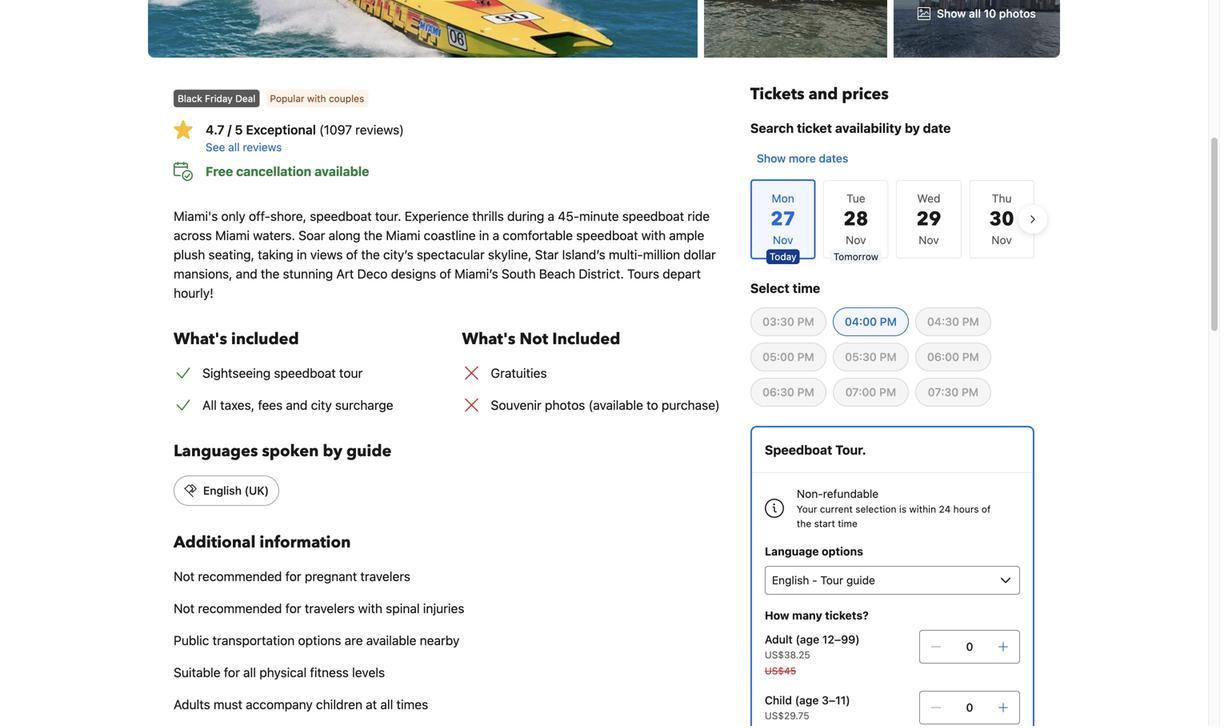 Task type: describe. For each thing, give the bounding box(es) containing it.
not for not recommended for travelers with spinal injuries
[[174, 601, 195, 616]]

reviews
[[243, 141, 282, 154]]

pm for 04:00 pm
[[880, 315, 897, 328]]

children
[[316, 697, 363, 712]]

1 horizontal spatial a
[[548, 209, 555, 224]]

06:00 pm
[[928, 350, 980, 363]]

(age for child
[[796, 694, 819, 707]]

show all 10 photos
[[938, 7, 1037, 20]]

speedboat up along
[[310, 209, 372, 224]]

taking
[[258, 247, 294, 262]]

adult
[[765, 633, 793, 646]]

06:30 pm
[[763, 386, 815, 399]]

not for not recommended for pregnant travelers
[[174, 569, 195, 584]]

what's not included
[[462, 328, 621, 350]]

non-
[[797, 487, 824, 500]]

nov for 28
[[846, 233, 867, 247]]

of inside the non-refundable your current selection is within 24 hours of the start time
[[982, 504, 991, 515]]

stunning
[[283, 266, 333, 281]]

1 horizontal spatial photos
[[1000, 7, 1037, 20]]

all down transportation
[[243, 665, 256, 680]]

deal
[[236, 93, 256, 104]]

how
[[765, 609, 790, 622]]

2 vertical spatial for
[[224, 665, 240, 680]]

not recommended for travelers with spinal injuries
[[174, 601, 465, 616]]

suitable for all physical fitness levels
[[174, 665, 385, 680]]

miami's
[[455, 266, 499, 281]]

1 horizontal spatial options
[[822, 545, 864, 558]]

coastline
[[424, 228, 476, 243]]

popular with couples
[[270, 93, 364, 104]]

0 vertical spatial of
[[346, 247, 358, 262]]

0 vertical spatial travelers
[[361, 569, 411, 584]]

1 horizontal spatial and
[[286, 398, 308, 413]]

plush
[[174, 247, 205, 262]]

all right at
[[381, 697, 393, 712]]

see all reviews button
[[206, 139, 725, 155]]

the inside the non-refundable your current selection is within 24 hours of the start time
[[797, 518, 812, 529]]

05:00
[[763, 350, 795, 363]]

04:30
[[928, 315, 960, 328]]

experience
[[405, 209, 469, 224]]

star
[[535, 247, 559, 262]]

speedboat
[[765, 442, 833, 458]]

current
[[820, 504, 853, 515]]

thu
[[993, 192, 1012, 205]]

spoken
[[262, 440, 319, 462]]

within
[[910, 504, 937, 515]]

mansions,
[[174, 266, 233, 281]]

07:30
[[929, 386, 959, 399]]

availability
[[836, 120, 902, 136]]

many
[[793, 609, 823, 622]]

prices
[[843, 83, 889, 105]]

taxes,
[[220, 398, 255, 413]]

how many tickets?
[[765, 609, 869, 622]]

exceptional
[[246, 122, 316, 137]]

language options
[[765, 545, 864, 558]]

thu 30 nov
[[990, 192, 1015, 247]]

speedboat down minute
[[577, 228, 639, 243]]

pm for 06:30 pm
[[798, 386, 815, 399]]

pm for 06:00 pm
[[963, 350, 980, 363]]

1 horizontal spatial in
[[479, 228, 490, 243]]

2 miami from the left
[[386, 228, 421, 243]]

ticket
[[797, 120, 833, 136]]

all inside "4.7 / 5 exceptional (1097 reviews) see all reviews"
[[228, 141, 240, 154]]

comfortable
[[503, 228, 573, 243]]

0 vertical spatial time
[[793, 281, 821, 296]]

popular
[[270, 93, 305, 104]]

not recommended for pregnant travelers
[[174, 569, 411, 584]]

07:30 pm
[[929, 386, 979, 399]]

tue
[[847, 192, 866, 205]]

adults must accompany children at all times
[[174, 697, 428, 712]]

physical
[[260, 665, 307, 680]]

recommended for travelers
[[198, 601, 282, 616]]

the up deco
[[361, 247, 380, 262]]

must
[[214, 697, 243, 712]]

designs
[[391, 266, 436, 281]]

languages
[[174, 440, 258, 462]]

art
[[337, 266, 354, 281]]

the down taking
[[261, 266, 280, 281]]

time inside the non-refundable your current selection is within 24 hours of the start time
[[838, 518, 858, 529]]

is
[[900, 504, 907, 515]]

friday
[[205, 93, 233, 104]]

accompany
[[246, 697, 313, 712]]

tickets
[[751, 83, 805, 105]]

city's
[[384, 247, 414, 262]]

region containing 28
[[738, 173, 1048, 266]]

tue 28 nov tomorrow
[[834, 192, 879, 262]]

all left 10
[[970, 7, 982, 20]]

for for pregnant
[[286, 569, 302, 584]]

1 horizontal spatial of
[[440, 266, 452, 281]]

languages spoken by guide
[[174, 440, 392, 462]]

0 horizontal spatial by
[[323, 440, 343, 462]]

pregnant
[[305, 569, 357, 584]]

recommended for pregnant
[[198, 569, 282, 584]]

search
[[751, 120, 794, 136]]

0 horizontal spatial a
[[493, 228, 500, 243]]

(age for adult
[[796, 633, 820, 646]]

pm for 05:00 pm
[[798, 350, 815, 363]]

and inside the miami's only off-shore, speedboat tour. experience thrills during a 45-minute speedboat ride across miami waters. soar along the miami coastline in a comfortable speedboat with ample plush seating, taking in views of the city's spectacular skyline, star island's multi-million dollar mansions, and the stunning art deco designs of miami's south beach district. tours depart hourly!
[[236, 266, 258, 281]]

the down tour.
[[364, 228, 383, 243]]

language
[[765, 545, 820, 558]]

couples
[[329, 93, 364, 104]]

03:30 pm
[[763, 315, 815, 328]]

views
[[310, 247, 343, 262]]

times
[[397, 697, 428, 712]]

us$38.25
[[765, 649, 811, 661]]

ample
[[670, 228, 705, 243]]

gratuities
[[491, 365, 547, 381]]

souvenir
[[491, 398, 542, 413]]

tour.
[[836, 442, 867, 458]]

additional
[[174, 532, 256, 554]]

fees
[[258, 398, 283, 413]]

2 vertical spatial with
[[358, 601, 383, 616]]

are
[[345, 633, 363, 648]]

05:00 pm
[[763, 350, 815, 363]]

(uk)
[[245, 484, 269, 497]]



Task type: vqa. For each thing, say whether or not it's contained in the screenshot.
04:00 PM's PM
yes



Task type: locate. For each thing, give the bounding box(es) containing it.
pm right 06:00 at right
[[963, 350, 980, 363]]

nearby
[[420, 633, 460, 648]]

1 vertical spatial time
[[838, 518, 858, 529]]

2 vertical spatial of
[[982, 504, 991, 515]]

1 0 from the top
[[967, 640, 974, 653]]

and
[[809, 83, 839, 105], [236, 266, 258, 281], [286, 398, 308, 413]]

pm for 07:00 pm
[[880, 386, 897, 399]]

by
[[905, 120, 921, 136], [323, 440, 343, 462]]

date
[[924, 120, 951, 136]]

a down thrills
[[493, 228, 500, 243]]

for down "not recommended for pregnant travelers"
[[286, 601, 302, 616]]

nov for 29
[[919, 233, 940, 247]]

0 for adult (age 12–99)
[[967, 640, 974, 653]]

black friday deal
[[178, 93, 256, 104]]

0 vertical spatial show
[[938, 7, 967, 20]]

1 horizontal spatial what's
[[462, 328, 516, 350]]

(age down many
[[796, 633, 820, 646]]

what's for what's included
[[174, 328, 227, 350]]

show inside button
[[757, 152, 786, 165]]

pm right 07:30
[[962, 386, 979, 399]]

for
[[286, 569, 302, 584], [286, 601, 302, 616], [224, 665, 240, 680]]

available down spinal
[[366, 633, 417, 648]]

1 recommended from the top
[[198, 569, 282, 584]]

0 horizontal spatial miami
[[215, 228, 250, 243]]

in
[[479, 228, 490, 243], [297, 247, 307, 262]]

speedboat up ample
[[623, 209, 685, 224]]

miami down 'only'
[[215, 228, 250, 243]]

what's included
[[174, 328, 299, 350]]

1 vertical spatial with
[[642, 228, 666, 243]]

travelers up spinal
[[361, 569, 411, 584]]

pm right 06:30
[[798, 386, 815, 399]]

and left city
[[286, 398, 308, 413]]

travelers down pregnant
[[305, 601, 355, 616]]

2 horizontal spatial nov
[[992, 233, 1013, 247]]

miami's only off-shore, speedboat tour. experience thrills during a 45-minute speedboat ride across miami waters. soar along the miami coastline in a comfortable speedboat with ample plush seating, taking in views of the city's spectacular skyline, star island's multi-million dollar mansions, and the stunning art deco designs of miami's south beach district. tours depart hourly!
[[174, 209, 716, 301]]

with left spinal
[[358, 601, 383, 616]]

0 horizontal spatial photos
[[545, 398, 585, 413]]

child (age 3–11) us$29.75
[[765, 694, 851, 721]]

miami up the city's
[[386, 228, 421, 243]]

(age
[[796, 633, 820, 646], [796, 694, 819, 707]]

1 horizontal spatial travelers
[[361, 569, 411, 584]]

nov down '30'
[[992, 233, 1013, 247]]

included
[[231, 328, 299, 350]]

1 horizontal spatial nov
[[919, 233, 940, 247]]

a left 45-
[[548, 209, 555, 224]]

pm for 04:30 pm
[[963, 315, 980, 328]]

nov
[[846, 233, 867, 247], [919, 233, 940, 247], [992, 233, 1013, 247]]

in up stunning
[[297, 247, 307, 262]]

1 miami from the left
[[215, 228, 250, 243]]

1 vertical spatial options
[[298, 633, 341, 648]]

1 vertical spatial photos
[[545, 398, 585, 413]]

2 vertical spatial and
[[286, 398, 308, 413]]

what's down the "hourly!"
[[174, 328, 227, 350]]

nov inside wed 29 nov
[[919, 233, 940, 247]]

0
[[967, 640, 974, 653], [967, 701, 974, 714]]

public transportation options are available nearby
[[174, 633, 460, 648]]

(1097
[[319, 122, 352, 137]]

all down /
[[228, 141, 240, 154]]

recommended down additional information
[[198, 569, 282, 584]]

1 horizontal spatial time
[[838, 518, 858, 529]]

0 horizontal spatial of
[[346, 247, 358, 262]]

options down "start"
[[822, 545, 864, 558]]

minute
[[580, 209, 619, 224]]

2 horizontal spatial with
[[642, 228, 666, 243]]

depart
[[663, 266, 701, 281]]

28
[[844, 206, 869, 233]]

show for show all 10 photos
[[938, 7, 967, 20]]

the down your
[[797, 518, 812, 529]]

1 vertical spatial recommended
[[198, 601, 282, 616]]

2 horizontal spatial of
[[982, 504, 991, 515]]

10
[[985, 7, 997, 20]]

(age up us$29.75
[[796, 694, 819, 707]]

adult (age 12–99) us$38.25
[[765, 633, 860, 661]]

show for show more dates
[[757, 152, 786, 165]]

dollar
[[684, 247, 716, 262]]

a
[[548, 209, 555, 224], [493, 228, 500, 243]]

deco
[[357, 266, 388, 281]]

0 horizontal spatial in
[[297, 247, 307, 262]]

0 vertical spatial with
[[307, 93, 326, 104]]

spectacular
[[417, 247, 485, 262]]

0 vertical spatial available
[[315, 164, 369, 179]]

pm right '03:30' on the right
[[798, 315, 815, 328]]

2 vertical spatial not
[[174, 601, 195, 616]]

0 horizontal spatial with
[[307, 93, 326, 104]]

1 nov from the left
[[846, 233, 867, 247]]

nov up tomorrow
[[846, 233, 867, 247]]

nov for 30
[[992, 233, 1013, 247]]

0 for child (age 3–11)
[[967, 701, 974, 714]]

1 horizontal spatial miami
[[386, 228, 421, 243]]

3 nov from the left
[[992, 233, 1013, 247]]

speedboat tour.
[[765, 442, 867, 458]]

05:30 pm
[[846, 350, 897, 363]]

wed
[[918, 192, 941, 205]]

dates
[[819, 152, 849, 165]]

0 horizontal spatial and
[[236, 266, 258, 281]]

0 horizontal spatial nov
[[846, 233, 867, 247]]

by left guide
[[323, 440, 343, 462]]

select
[[751, 281, 790, 296]]

levels
[[352, 665, 385, 680]]

options down not recommended for travelers with spinal injuries
[[298, 633, 341, 648]]

time right select
[[793, 281, 821, 296]]

wed 29 nov
[[917, 192, 942, 247]]

photos right 10
[[1000, 7, 1037, 20]]

region
[[738, 173, 1048, 266]]

1 vertical spatial by
[[323, 440, 343, 462]]

time down "current"
[[838, 518, 858, 529]]

hours
[[954, 504, 980, 515]]

2 what's from the left
[[462, 328, 516, 350]]

of up art
[[346, 247, 358, 262]]

available down (1097
[[315, 164, 369, 179]]

by left date
[[905, 120, 921, 136]]

0 vertical spatial a
[[548, 209, 555, 224]]

included
[[553, 328, 621, 350]]

pm right 04:30
[[963, 315, 980, 328]]

for for travelers
[[286, 601, 302, 616]]

1 vertical spatial and
[[236, 266, 258, 281]]

with up million
[[642, 228, 666, 243]]

tomorrow
[[834, 251, 879, 262]]

pm for 07:30 pm
[[962, 386, 979, 399]]

0 vertical spatial in
[[479, 228, 490, 243]]

not up gratuities
[[520, 328, 549, 350]]

what's for what's not included
[[462, 328, 516, 350]]

0 vertical spatial by
[[905, 120, 921, 136]]

06:30
[[763, 386, 795, 399]]

in down thrills
[[479, 228, 490, 243]]

fitness
[[310, 665, 349, 680]]

guide
[[347, 440, 392, 462]]

0 horizontal spatial time
[[793, 281, 821, 296]]

nov down 29
[[919, 233, 940, 247]]

during
[[508, 209, 545, 224]]

45-
[[558, 209, 580, 224]]

1 vertical spatial travelers
[[305, 601, 355, 616]]

not up public
[[174, 601, 195, 616]]

(age inside child (age 3–11) us$29.75
[[796, 694, 819, 707]]

0 vertical spatial photos
[[1000, 7, 1037, 20]]

0 horizontal spatial options
[[298, 633, 341, 648]]

(age inside adult (age 12–99) us$38.25
[[796, 633, 820, 646]]

1 vertical spatial for
[[286, 601, 302, 616]]

recommended up transportation
[[198, 601, 282, 616]]

across
[[174, 228, 212, 243]]

of down spectacular
[[440, 266, 452, 281]]

soar
[[299, 228, 325, 243]]

0 vertical spatial not
[[520, 328, 549, 350]]

1 vertical spatial show
[[757, 152, 786, 165]]

pm for 03:30 pm
[[798, 315, 815, 328]]

your
[[797, 504, 818, 515]]

transportation
[[213, 633, 295, 648]]

photos right souvenir
[[545, 398, 585, 413]]

and up ticket
[[809, 83, 839, 105]]

nov inside thu 30 nov
[[992, 233, 1013, 247]]

along
[[329, 228, 361, 243]]

available
[[315, 164, 369, 179], [366, 633, 417, 648]]

see
[[206, 141, 225, 154]]

04:00 pm
[[845, 315, 897, 328]]

1 vertical spatial available
[[366, 633, 417, 648]]

for up must
[[224, 665, 240, 680]]

show left 10
[[938, 7, 967, 20]]

skyline,
[[488, 247, 532, 262]]

0 horizontal spatial show
[[757, 152, 786, 165]]

0 vertical spatial for
[[286, 569, 302, 584]]

pm right '07:00'
[[880, 386, 897, 399]]

south
[[502, 266, 536, 281]]

1 what's from the left
[[174, 328, 227, 350]]

show down search
[[757, 152, 786, 165]]

tickets and prices
[[751, 83, 889, 105]]

hourly!
[[174, 285, 214, 301]]

0 vertical spatial options
[[822, 545, 864, 558]]

nov inside tue 28 nov tomorrow
[[846, 233, 867, 247]]

04:30 pm
[[928, 315, 980, 328]]

1 horizontal spatial with
[[358, 601, 383, 616]]

not down the additional
[[174, 569, 195, 584]]

speedboat up all taxes, fees and city surcharge
[[274, 365, 336, 381]]

with inside the miami's only off-shore, speedboat tour. experience thrills during a 45-minute speedboat ride across miami waters. soar along the miami coastline in a comfortable speedboat with ample plush seating, taking in views of the city's spectacular skyline, star island's multi-million dollar mansions, and the stunning art deco designs of miami's south beach district. tours depart hourly!
[[642, 228, 666, 243]]

million
[[643, 247, 681, 262]]

1 vertical spatial 0
[[967, 701, 974, 714]]

reviews)
[[356, 122, 404, 137]]

cancellation
[[236, 164, 312, 179]]

3–11)
[[822, 694, 851, 707]]

1 vertical spatial of
[[440, 266, 452, 281]]

selection
[[856, 504, 897, 515]]

2 horizontal spatial and
[[809, 83, 839, 105]]

0 vertical spatial recommended
[[198, 569, 282, 584]]

2 recommended from the top
[[198, 601, 282, 616]]

with right popular at the left top of page
[[307, 93, 326, 104]]

what's up gratuities
[[462, 328, 516, 350]]

seating,
[[209, 247, 255, 262]]

for down information
[[286, 569, 302, 584]]

of right hours
[[982, 504, 991, 515]]

4.7 / 5 exceptional (1097 reviews) see all reviews
[[206, 122, 404, 154]]

2 nov from the left
[[919, 233, 940, 247]]

and down seating, on the left top
[[236, 266, 258, 281]]

additional information
[[174, 532, 351, 554]]

1 horizontal spatial show
[[938, 7, 967, 20]]

beach
[[539, 266, 576, 281]]

pm for 05:30 pm
[[880, 350, 897, 363]]

0 vertical spatial and
[[809, 83, 839, 105]]

0 horizontal spatial travelers
[[305, 601, 355, 616]]

public
[[174, 633, 209, 648]]

1 vertical spatial a
[[493, 228, 500, 243]]

0 vertical spatial 0
[[967, 640, 974, 653]]

pm right the 04:00
[[880, 315, 897, 328]]

only
[[221, 209, 246, 224]]

0 vertical spatial (age
[[796, 633, 820, 646]]

recommended
[[198, 569, 282, 584], [198, 601, 282, 616]]

pm right 05:00
[[798, 350, 815, 363]]

start
[[815, 518, 836, 529]]

04:00
[[845, 315, 878, 328]]

search ticket availability by date
[[751, 120, 951, 136]]

1 horizontal spatial by
[[905, 120, 921, 136]]

miami
[[215, 228, 250, 243], [386, 228, 421, 243]]

english
[[203, 484, 242, 497]]

pm right the 05:30
[[880, 350, 897, 363]]

show
[[938, 7, 967, 20], [757, 152, 786, 165]]

1 vertical spatial not
[[174, 569, 195, 584]]

sightseeing speedboat tour
[[203, 365, 363, 381]]

0 horizontal spatial what's
[[174, 328, 227, 350]]

all
[[203, 398, 217, 413]]

2 0 from the top
[[967, 701, 974, 714]]

1 vertical spatial (age
[[796, 694, 819, 707]]

miami's
[[174, 209, 218, 224]]

1 vertical spatial in
[[297, 247, 307, 262]]

tour
[[339, 365, 363, 381]]



